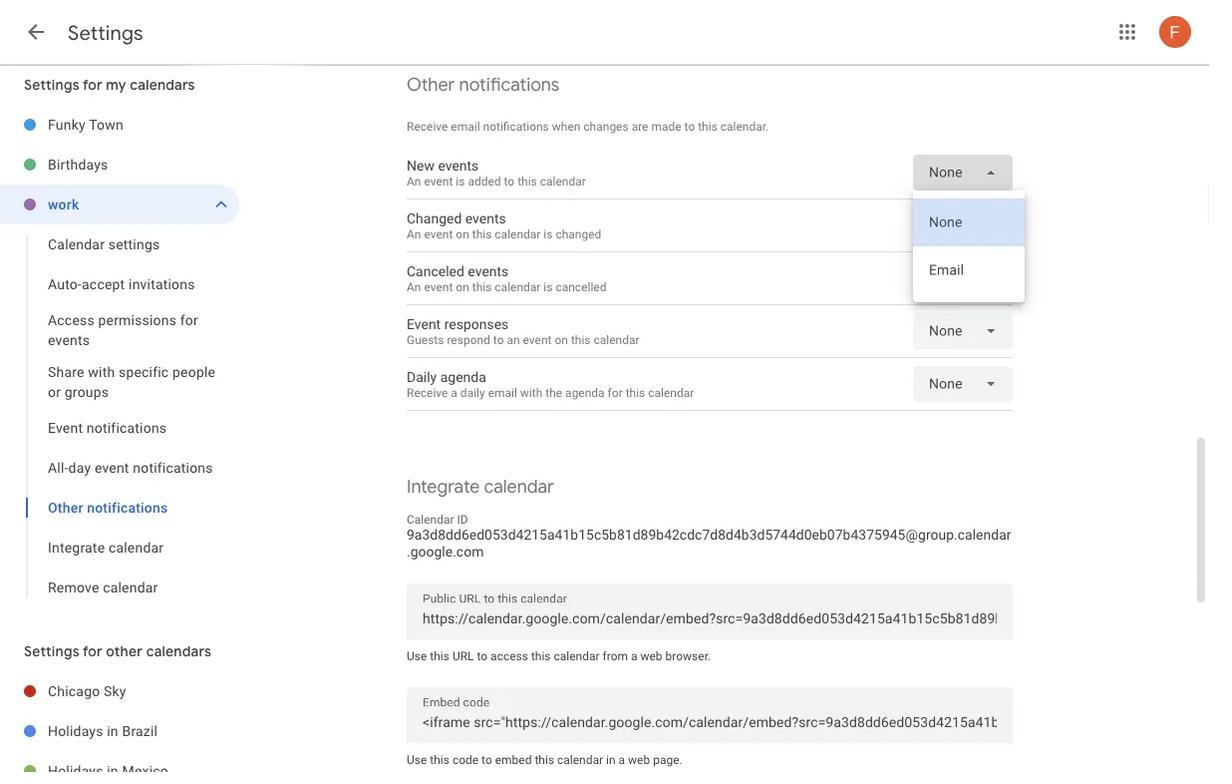 Task type: locate. For each thing, give the bounding box(es) containing it.
this up responses
[[473, 280, 492, 294]]

0 horizontal spatial calendar
[[48, 236, 105, 252]]

event up changed
[[424, 174, 453, 188]]

events inside access permissions for events
[[48, 332, 90, 348]]

calendars
[[130, 76, 195, 94], [146, 642, 212, 660]]

receive left daily at the left of the page
[[407, 385, 448, 399]]

events down access
[[48, 332, 90, 348]]

to
[[685, 120, 695, 134], [504, 174, 515, 188], [494, 332, 504, 346], [477, 649, 488, 663], [482, 753, 493, 767]]

event inside event responses guests respond to an event on this calendar
[[407, 316, 441, 332]]

an
[[507, 332, 520, 346]]

0 vertical spatial in
[[107, 723, 119, 739]]

this down cancelled
[[571, 332, 591, 346]]

invitations
[[129, 276, 195, 292]]

is left changed
[[544, 227, 553, 241]]

holidays in brazil
[[48, 723, 158, 739]]

this left the url
[[430, 649, 450, 663]]

1 vertical spatial web
[[628, 753, 651, 767]]

event inside "group"
[[48, 419, 83, 436]]

on up daily agenda receive a daily email with the agenda for this calendar
[[555, 332, 569, 346]]

0 horizontal spatial integrate
[[48, 539, 105, 556]]

event inside changed events an event on this calendar is changed
[[424, 227, 453, 241]]

receive
[[407, 120, 448, 134], [407, 385, 448, 399]]

to inside new events an event is added to this calendar
[[504, 174, 515, 188]]

0 vertical spatial integrate
[[407, 475, 480, 498]]

this left calendar.
[[698, 120, 718, 134]]

notifications
[[459, 73, 560, 96], [483, 120, 549, 134], [87, 419, 167, 436], [133, 459, 213, 476], [87, 499, 168, 516]]

2 horizontal spatial a
[[631, 649, 638, 663]]

with left the
[[521, 385, 543, 399]]

integrate calendar up remove calendar
[[48, 539, 164, 556]]

0 vertical spatial use
[[407, 649, 427, 663]]

event inside canceled events an event on this calendar is cancelled
[[424, 280, 453, 294]]

1 vertical spatial receive
[[407, 385, 448, 399]]

calendar.
[[721, 120, 769, 134]]

this inside new events an event is added to this calendar
[[518, 174, 537, 188]]

use this url to access this calendar from a web browser.
[[407, 649, 711, 663]]

are
[[632, 120, 649, 134]]

this left code
[[430, 753, 450, 767]]

or
[[48, 384, 61, 400]]

1 vertical spatial settings
[[24, 76, 80, 94]]

settings for my calendars tree
[[0, 105, 239, 607]]

2 vertical spatial an
[[407, 280, 421, 294]]

notifications down event notifications at the left
[[133, 459, 213, 476]]

in
[[107, 723, 119, 739], [607, 753, 616, 767]]

integrate calendar up the id at the bottom of the page
[[407, 475, 554, 498]]

email
[[451, 120, 480, 134], [488, 385, 518, 399]]

1 horizontal spatial a
[[619, 753, 626, 767]]

this right the
[[626, 385, 646, 399]]

an inside changed events an event on this calendar is changed
[[407, 227, 421, 241]]

0 vertical spatial other
[[407, 73, 455, 96]]

new events an event is added to this calendar
[[407, 157, 586, 188]]

agenda
[[441, 369, 487, 385], [566, 385, 605, 399]]

0 horizontal spatial email
[[451, 120, 480, 134]]

on up canceled
[[456, 227, 470, 241]]

1 an from the top
[[407, 174, 421, 188]]

event responses guests respond to an event on this calendar
[[407, 316, 640, 346]]

access
[[491, 649, 529, 663]]

settings for my calendars
[[24, 76, 195, 94]]

use left code
[[407, 753, 427, 767]]

other
[[106, 642, 143, 660]]

other down all-
[[48, 499, 83, 516]]

new
[[407, 157, 435, 174]]

1 vertical spatial calendar
[[407, 513, 454, 527]]

calendar left the id at the bottom of the page
[[407, 513, 454, 527]]

this inside daily agenda receive a daily email with the agenda for this calendar
[[626, 385, 646, 399]]

on inside canceled events an event on this calendar is cancelled
[[456, 280, 470, 294]]

on for changed
[[456, 227, 470, 241]]

1 vertical spatial in
[[607, 753, 616, 767]]

responses
[[445, 316, 509, 332]]

2 option from the top
[[914, 246, 1025, 294]]

events inside new events an event is added to this calendar
[[438, 157, 479, 174]]

to right added
[[504, 174, 515, 188]]

option
[[914, 199, 1025, 246], [914, 246, 1025, 294]]

web right from
[[641, 649, 663, 663]]

events right new
[[438, 157, 479, 174]]

on
[[456, 227, 470, 241], [456, 280, 470, 294], [555, 332, 569, 346]]

holidays in mexico tree item
[[0, 751, 239, 772]]

on inside event responses guests respond to an event on this calendar
[[555, 332, 569, 346]]

0 horizontal spatial in
[[107, 723, 119, 739]]

event
[[424, 174, 453, 188], [424, 227, 453, 241], [424, 280, 453, 294], [523, 332, 552, 346], [95, 459, 129, 476]]

0 vertical spatial with
[[88, 364, 115, 380]]

1 vertical spatial is
[[544, 227, 553, 241]]

a left daily at the left of the page
[[451, 385, 458, 399]]

2 vertical spatial on
[[555, 332, 569, 346]]

calendars right "my"
[[130, 76, 195, 94]]

group
[[0, 224, 239, 607]]

2 vertical spatial is
[[544, 280, 553, 294]]

integrate up the id at the bottom of the page
[[407, 475, 480, 498]]

calendar id 9a3d8dd6ed053d4215a41b15c5b81d89b42cdc7d8d4b3d5744d0eb07b4375945@group.calendar .google.com
[[407, 513, 1012, 560]]

settings
[[68, 20, 143, 45], [24, 76, 80, 94], [24, 642, 80, 660]]

use this code to embed this calendar in a web page.
[[407, 753, 683, 767]]

settings up chicago
[[24, 642, 80, 660]]

an
[[407, 174, 421, 188], [407, 227, 421, 241], [407, 280, 421, 294]]

access permissions for events
[[48, 312, 199, 348]]

agenda down respond on the top left of the page
[[441, 369, 487, 385]]

id
[[457, 513, 469, 527]]

a
[[451, 385, 458, 399], [631, 649, 638, 663], [619, 753, 626, 767]]

agenda right the
[[566, 385, 605, 399]]

auto-
[[48, 276, 82, 292]]

embed
[[495, 753, 532, 767]]

0 vertical spatial on
[[456, 227, 470, 241]]

0 horizontal spatial event
[[48, 419, 83, 436]]

calendars for settings for my calendars
[[130, 76, 195, 94]]

added
[[468, 174, 501, 188]]

1 vertical spatial use
[[407, 753, 427, 767]]

notifications up when
[[459, 73, 560, 96]]

1 vertical spatial a
[[631, 649, 638, 663]]

holidays in brazil tree item
[[0, 711, 239, 751]]

auto-accept invitations
[[48, 276, 195, 292]]

other notifications
[[407, 73, 560, 96], [48, 499, 168, 516]]

.google.com
[[407, 543, 484, 560]]

is inside changed events an event on this calendar is changed
[[544, 227, 553, 241]]

in left page.
[[607, 753, 616, 767]]

calendar inside calendar id 9a3d8dd6ed053d4215a41b15c5b81d89b42cdc7d8d4b3d5744d0eb07b4375945@group.calendar .google.com
[[407, 513, 454, 527]]

0 horizontal spatial with
[[88, 364, 115, 380]]

3 an from the top
[[407, 280, 421, 294]]

1 vertical spatial calendars
[[146, 642, 212, 660]]

events for changed events
[[466, 210, 506, 227]]

with
[[88, 364, 115, 380], [521, 385, 543, 399]]

other
[[407, 73, 455, 96], [48, 499, 83, 516]]

other notifications up new events an event is added to this calendar
[[407, 73, 560, 96]]

calendars up chicago sky link
[[146, 642, 212, 660]]

an up changed
[[407, 174, 421, 188]]

event left respond on the top left of the page
[[407, 316, 441, 332]]

0 horizontal spatial other notifications
[[48, 499, 168, 516]]

events for canceled events
[[468, 263, 509, 280]]

email up new events an event is added to this calendar
[[451, 120, 480, 134]]

to right code
[[482, 753, 493, 767]]

events down added
[[466, 210, 506, 227]]

in left brazil at the bottom left of page
[[107, 723, 119, 739]]

on inside changed events an event on this calendar is changed
[[456, 227, 470, 241]]

accept
[[82, 276, 125, 292]]

1 horizontal spatial calendar
[[407, 513, 454, 527]]

receive up new
[[407, 120, 448, 134]]

is for canceled events
[[544, 280, 553, 294]]

1 horizontal spatial integrate calendar
[[407, 475, 554, 498]]

settings for other calendars tree
[[0, 671, 239, 772]]

my
[[106, 76, 126, 94]]

a inside daily agenda receive a daily email with the agenda for this calendar
[[451, 385, 458, 399]]

is left added
[[456, 174, 465, 188]]

2 vertical spatial a
[[619, 753, 626, 767]]

event up responses
[[424, 280, 453, 294]]

1 vertical spatial other notifications
[[48, 499, 168, 516]]

1 vertical spatial with
[[521, 385, 543, 399]]

all-
[[48, 459, 68, 476]]

is inside canceled events an event on this calendar is cancelled
[[544, 280, 553, 294]]

chicago sky
[[48, 683, 126, 699]]

notifications up all-day event notifications
[[87, 419, 167, 436]]

to right made
[[685, 120, 695, 134]]

settings for settings for other calendars
[[24, 642, 80, 660]]

0 vertical spatial event
[[407, 316, 441, 332]]

events
[[438, 157, 479, 174], [466, 210, 506, 227], [468, 263, 509, 280], [48, 332, 90, 348]]

0 horizontal spatial a
[[451, 385, 458, 399]]

calendar inside changed events an event on this calendar is changed
[[495, 227, 541, 241]]

0 vertical spatial receive
[[407, 120, 448, 134]]

settings up settings for my calendars
[[68, 20, 143, 45]]

0 vertical spatial web
[[641, 649, 663, 663]]

web for browser.
[[641, 649, 663, 663]]

this right changed
[[473, 227, 492, 241]]

1 vertical spatial other
[[48, 499, 83, 516]]

1 horizontal spatial email
[[488, 385, 518, 399]]

web left page.
[[628, 753, 651, 767]]

this
[[698, 120, 718, 134], [518, 174, 537, 188], [473, 227, 492, 241], [473, 280, 492, 294], [571, 332, 591, 346], [626, 385, 646, 399], [430, 649, 450, 663], [532, 649, 551, 663], [430, 753, 450, 767], [535, 753, 555, 767]]

calendar
[[48, 236, 105, 252], [407, 513, 454, 527]]

2 use from the top
[[407, 753, 427, 767]]

1 vertical spatial event
[[48, 419, 83, 436]]

events down changed events an event on this calendar is changed
[[468, 263, 509, 280]]

is left cancelled
[[544, 280, 553, 294]]

2 an from the top
[[407, 227, 421, 241]]

changed events an event on this calendar is changed
[[407, 210, 602, 241]]

to inside event responses guests respond to an event on this calendar
[[494, 332, 504, 346]]

event
[[407, 316, 441, 332], [48, 419, 83, 436]]

integrate calendar
[[407, 475, 554, 498], [48, 539, 164, 556]]

calendar up auto-
[[48, 236, 105, 252]]

1 vertical spatial on
[[456, 280, 470, 294]]

this inside event responses guests respond to an event on this calendar
[[571, 332, 591, 346]]

to left an
[[494, 332, 504, 346]]

events inside changed events an event on this calendar is changed
[[466, 210, 506, 227]]

a left page.
[[619, 753, 626, 767]]

2 receive from the top
[[407, 385, 448, 399]]

this right added
[[518, 174, 537, 188]]

day
[[68, 459, 91, 476]]

for inside access permissions for events
[[180, 312, 199, 328]]

this right embed
[[535, 753, 555, 767]]

for down invitations
[[180, 312, 199, 328]]

for right the
[[608, 385, 623, 399]]

calendar inside "group"
[[48, 236, 105, 252]]

an up canceled
[[407, 227, 421, 241]]

None field
[[914, 155, 1013, 191], [914, 313, 1013, 349], [914, 366, 1013, 402], [914, 155, 1013, 191], [914, 313, 1013, 349], [914, 366, 1013, 402]]

for
[[83, 76, 103, 94], [180, 312, 199, 328], [608, 385, 623, 399], [83, 642, 103, 660]]

an up guests
[[407, 280, 421, 294]]

calendar
[[540, 174, 586, 188], [495, 227, 541, 241], [495, 280, 541, 294], [594, 332, 640, 346], [649, 385, 695, 399], [484, 475, 554, 498], [109, 539, 164, 556], [103, 579, 158, 596], [554, 649, 600, 663], [558, 753, 604, 767]]

1 vertical spatial integrate
[[48, 539, 105, 556]]

integrate up remove
[[48, 539, 105, 556]]

use left the url
[[407, 649, 427, 663]]

calendar inside daily agenda receive a daily email with the agenda for this calendar
[[649, 385, 695, 399]]

0 vertical spatial calendars
[[130, 76, 195, 94]]

daily
[[407, 369, 437, 385]]

settings up funky on the top of page
[[24, 76, 80, 94]]

1 vertical spatial integrate calendar
[[48, 539, 164, 556]]

with inside daily agenda receive a daily email with the agenda for this calendar
[[521, 385, 543, 399]]

web
[[641, 649, 663, 663], [628, 753, 651, 767]]

other up new
[[407, 73, 455, 96]]

0 horizontal spatial agenda
[[441, 369, 487, 385]]

0 horizontal spatial other
[[48, 499, 83, 516]]

a right from
[[631, 649, 638, 663]]

an inside new events an event is added to this calendar
[[407, 174, 421, 188]]

settings for other calendars
[[24, 642, 212, 660]]

0 vertical spatial a
[[451, 385, 458, 399]]

1 vertical spatial email
[[488, 385, 518, 399]]

web for page.
[[628, 753, 651, 767]]

is
[[456, 174, 465, 188], [544, 227, 553, 241], [544, 280, 553, 294]]

use
[[407, 649, 427, 663], [407, 753, 427, 767]]

0 vertical spatial an
[[407, 174, 421, 188]]

1 use from the top
[[407, 649, 427, 663]]

event for new
[[424, 174, 453, 188]]

1 horizontal spatial with
[[521, 385, 543, 399]]

holidays in brazil link
[[48, 711, 239, 751]]

0 vertical spatial calendar
[[48, 236, 105, 252]]

settings
[[109, 236, 160, 252]]

funky
[[48, 116, 86, 133]]

0 vertical spatial is
[[456, 174, 465, 188]]

calendar inside canceled events an event on this calendar is cancelled
[[495, 280, 541, 294]]

email inside daily agenda receive a daily email with the agenda for this calendar
[[488, 385, 518, 399]]

an for canceled events
[[407, 280, 421, 294]]

integrate
[[407, 475, 480, 498], [48, 539, 105, 556]]

event down or
[[48, 419, 83, 436]]

go back image
[[24, 20, 48, 44]]

with up groups
[[88, 364, 115, 380]]

for inside daily agenda receive a daily email with the agenda for this calendar
[[608, 385, 623, 399]]

changes
[[584, 120, 629, 134]]

events inside canceled events an event on this calendar is cancelled
[[468, 263, 509, 280]]

1 vertical spatial an
[[407, 227, 421, 241]]

made
[[652, 120, 682, 134]]

event right the day
[[95, 459, 129, 476]]

work tree item
[[0, 185, 239, 224]]

event up canceled
[[424, 227, 453, 241]]

other notifications down all-day event notifications
[[48, 499, 168, 516]]

1 horizontal spatial event
[[407, 316, 441, 332]]

event right an
[[523, 332, 552, 346]]

calendar for calendar id 9a3d8dd6ed053d4215a41b15c5b81d89b42cdc7d8d4b3d5744d0eb07b4375945@group.calendar .google.com
[[407, 513, 454, 527]]

email right daily at the left of the page
[[488, 385, 518, 399]]

on up responses
[[456, 280, 470, 294]]

0 vertical spatial settings
[[68, 20, 143, 45]]

event inside new events an event is added to this calendar
[[424, 174, 453, 188]]

0 horizontal spatial integrate calendar
[[48, 539, 164, 556]]

calendar settings
[[48, 236, 160, 252]]

None text field
[[423, 605, 998, 633], [423, 708, 998, 736], [423, 605, 998, 633], [423, 708, 998, 736]]

1 horizontal spatial integrate
[[407, 475, 480, 498]]

1 horizontal spatial other notifications
[[407, 73, 560, 96]]

2 vertical spatial settings
[[24, 642, 80, 660]]

an inside canceled events an event on this calendar is cancelled
[[407, 280, 421, 294]]



Task type: vqa. For each thing, say whether or not it's contained in the screenshot.
Is within the New events An event is added to this calendar
yes



Task type: describe. For each thing, give the bounding box(es) containing it.
browser.
[[666, 649, 711, 663]]

canceled
[[407, 263, 465, 280]]

on for canceled
[[456, 280, 470, 294]]

is inside new events an event is added to this calendar
[[456, 174, 465, 188]]

daily
[[461, 385, 485, 399]]

events for new events
[[438, 157, 479, 174]]

is for changed events
[[544, 227, 553, 241]]

groups
[[65, 384, 109, 400]]

0 vertical spatial email
[[451, 120, 480, 134]]

brazil
[[122, 723, 158, 739]]

daily agenda receive a daily email with the agenda for this calendar
[[407, 369, 695, 399]]

1 horizontal spatial agenda
[[566, 385, 605, 399]]

event inside "group"
[[95, 459, 129, 476]]

url
[[453, 649, 474, 663]]

respond
[[447, 332, 491, 346]]

an for new events
[[407, 174, 421, 188]]

in inside "link"
[[107, 723, 119, 739]]

0 vertical spatial other notifications
[[407, 73, 560, 96]]

permissions
[[98, 312, 177, 328]]

settings for settings for my calendars
[[24, 76, 80, 94]]

use for use this url to access this calendar from a web browser.
[[407, 649, 427, 663]]

access
[[48, 312, 95, 328]]

birthdays
[[48, 156, 108, 173]]

holidays
[[48, 723, 103, 739]]

share
[[48, 364, 84, 380]]

guests
[[407, 332, 444, 346]]

group containing calendar settings
[[0, 224, 239, 607]]

notifications up new events an event is added to this calendar
[[483, 120, 549, 134]]

an for changed events
[[407, 227, 421, 241]]

to right the url
[[477, 649, 488, 663]]

remove
[[48, 579, 99, 596]]

remove calendar
[[48, 579, 158, 596]]

event for changed
[[424, 227, 453, 241]]

1 option from the top
[[914, 199, 1025, 246]]

chicago
[[48, 683, 100, 699]]

changed
[[556, 227, 602, 241]]

for left "my"
[[83, 76, 103, 94]]

changed
[[407, 210, 462, 227]]

when
[[552, 120, 581, 134]]

funky town tree item
[[0, 105, 239, 145]]

event notifications
[[48, 419, 167, 436]]

calendars for settings for other calendars
[[146, 642, 212, 660]]

birthdays tree item
[[0, 145, 239, 185]]

9a3d8dd6ed053d4215a41b15c5b81d89b42cdc7d8d4b3d5744d0eb07b4375945@group.calendar
[[407, 527, 1012, 543]]

integrate calendar inside "group"
[[48, 539, 164, 556]]

share with specific people or groups
[[48, 364, 216, 400]]

work
[[48, 196, 79, 212]]

event for event notifications
[[48, 419, 83, 436]]

all-day event notifications
[[48, 459, 213, 476]]

integrate inside "group"
[[48, 539, 105, 556]]

calendar inside event responses guests respond to an event on this calendar
[[594, 332, 640, 346]]

people
[[173, 364, 216, 380]]

1 horizontal spatial in
[[607, 753, 616, 767]]

settings for settings
[[68, 20, 143, 45]]

calendar inside new events an event is added to this calendar
[[540, 174, 586, 188]]

this inside changed events an event on this calendar is changed
[[473, 227, 492, 241]]

canceled events an event on this calendar is cancelled
[[407, 263, 607, 294]]

0 vertical spatial integrate calendar
[[407, 475, 554, 498]]

an event is added to this calendar list box
[[914, 191, 1025, 302]]

this inside canceled events an event on this calendar is cancelled
[[473, 280, 492, 294]]

sky
[[104, 683, 126, 699]]

chicago sky link
[[48, 671, 239, 711]]

a for use this url to access this calendar from a web browser.
[[631, 649, 638, 663]]

from
[[603, 649, 628, 663]]

page.
[[654, 753, 683, 767]]

the
[[546, 385, 563, 399]]

with inside 'share with specific people or groups'
[[88, 364, 115, 380]]

1 horizontal spatial other
[[407, 73, 455, 96]]

work link
[[48, 185, 203, 224]]

for left other at the bottom left of the page
[[83, 642, 103, 660]]

other inside "group"
[[48, 499, 83, 516]]

calendar for calendar settings
[[48, 236, 105, 252]]

other notifications inside "group"
[[48, 499, 168, 516]]

event for canceled
[[424, 280, 453, 294]]

cancelled
[[556, 280, 607, 294]]

code
[[453, 753, 479, 767]]

town
[[89, 116, 124, 133]]

birthdays link
[[48, 145, 239, 185]]

specific
[[119, 364, 169, 380]]

event for event responses guests respond to an event on this calendar
[[407, 316, 441, 332]]

1 receive from the top
[[407, 120, 448, 134]]

funky town
[[48, 116, 124, 133]]

receive email notifications when changes are made to this calendar.
[[407, 120, 769, 134]]

receive inside daily agenda receive a daily email with the agenda for this calendar
[[407, 385, 448, 399]]

notifications down all-day event notifications
[[87, 499, 168, 516]]

use for use this code to embed this calendar in a web page.
[[407, 753, 427, 767]]

a for use this code to embed this calendar in a web page.
[[619, 753, 626, 767]]

settings heading
[[68, 20, 143, 45]]

chicago sky tree item
[[0, 671, 239, 711]]

this right access
[[532, 649, 551, 663]]

event inside event responses guests respond to an event on this calendar
[[523, 332, 552, 346]]



